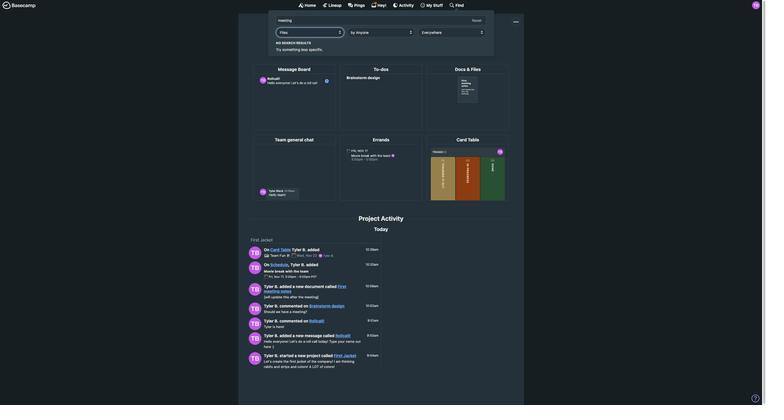 Task type: locate. For each thing, give the bounding box(es) containing it.
on left card
[[264, 247, 270, 252]]

called right document
[[325, 284, 337, 289]]

of
[[336, 36, 340, 41], [460, 36, 464, 41], [307, 359, 311, 364], [320, 365, 323, 369]]

called
[[325, 284, 337, 289], [323, 333, 335, 338], [322, 353, 333, 358]]

let's left do
[[290, 339, 297, 344]]

called right project
[[322, 353, 333, 358]]

first
[[358, 24, 376, 34], [251, 238, 259, 242], [338, 284, 347, 289], [334, 353, 343, 358]]

b. up tyler is here!
[[275, 319, 279, 323]]

the
[[308, 36, 314, 41], [341, 36, 347, 41], [294, 269, 299, 273], [299, 295, 304, 299], [284, 359, 289, 364], [312, 359, 317, 364]]

1 vertical spatial new
[[296, 333, 304, 338]]

1 vertical spatial rabits
[[264, 365, 273, 369]]

10:20am element
[[366, 263, 379, 267]]

1 vertical spatial rollcall!
[[336, 333, 351, 338]]

1 horizontal spatial lot
[[451, 36, 459, 41]]

0 horizontal spatial thinking
[[342, 359, 355, 364]]

10:28am
[[366, 248, 379, 252]]

meeting?
[[293, 310, 307, 314]]

5 tyler black image from the top
[[249, 332, 261, 345]]

thinking
[[377, 36, 392, 41], [342, 359, 355, 364]]

2 vertical spatial let's
[[264, 359, 272, 364]]

2 on from the top
[[304, 319, 308, 323]]

update
[[271, 295, 283, 299]]

new down the -
[[296, 284, 304, 289]]

1 vertical spatial jacket
[[260, 238, 273, 242]]

called for message
[[323, 333, 335, 338]]

1 horizontal spatial jacket
[[324, 36, 335, 41]]

should
[[264, 310, 275, 314]]

2 horizontal spatial jacket
[[378, 24, 404, 34]]

let's inside first jacket let's create the first jacket of the company! i am thinking rabits and strips and colors! a lot of colors!
[[284, 36, 294, 41]]

on card table tyler b. added
[[264, 247, 320, 252]]

switch accounts image
[[2, 1, 36, 9]]

0 horizontal spatial company!
[[318, 359, 333, 364]]

tyler b. started a new project called first jacket
[[264, 353, 357, 358]]

0 vertical spatial activity
[[399, 3, 414, 7]]

thinking up people on this project "element"
[[377, 36, 392, 41]]

0 vertical spatial first jacket link
[[251, 238, 273, 242]]

0 horizontal spatial jacket
[[260, 238, 273, 242]]

rollcall! link up your
[[336, 333, 351, 338]]

0 vertical spatial company!
[[348, 36, 367, 41]]

1 vertical spatial company!
[[318, 359, 333, 364]]

name
[[346, 339, 355, 344]]

let's up search
[[284, 36, 294, 41]]

2 on from the top
[[264, 262, 270, 267]]

0 vertical spatial tyler black image
[[753, 1, 760, 9]]

1 vertical spatial am
[[336, 359, 341, 364]]

1 horizontal spatial nov
[[306, 254, 312, 258]]

pings button
[[348, 3, 365, 8]]

0 vertical spatial a
[[447, 36, 450, 41]]

table
[[281, 247, 291, 252]]

0 vertical spatial rollcall!
[[309, 319, 325, 323]]

card table link
[[270, 247, 291, 252]]

0 horizontal spatial nov
[[274, 275, 280, 278]]

added down 22
[[306, 262, 318, 267]]

0 vertical spatial let's
[[284, 36, 294, 41]]

0 vertical spatial lot
[[451, 36, 459, 41]]

fun
[[280, 254, 286, 258]]

tyler for tyler b. added a new message called rollcall!
[[264, 333, 274, 338]]

1 vertical spatial first
[[290, 359, 296, 364]]

-
[[297, 275, 299, 278]]

1 vertical spatial thinking
[[342, 359, 355, 364]]

3:00pm
[[285, 275, 296, 278]]

0 horizontal spatial a
[[309, 365, 312, 369]]

commented up should we have a meeting?
[[280, 304, 303, 308]]

:)
[[272, 345, 274, 349]]

0 horizontal spatial first
[[290, 359, 296, 364]]

and
[[405, 36, 412, 41], [425, 36, 432, 41], [274, 365, 280, 369], [291, 365, 297, 369]]

1 vertical spatial tyler black image
[[319, 254, 322, 258]]

0 vertical spatial rabits
[[394, 36, 404, 41]]

b. up we
[[275, 304, 279, 308]]

jacket
[[378, 24, 404, 34], [260, 238, 273, 242], [344, 353, 357, 358]]

1 vertical spatial jacket
[[297, 359, 307, 364]]

activity link
[[393, 3, 414, 8]]

[will
[[264, 295, 270, 299]]

roll
[[306, 339, 311, 344]]

1 vertical spatial i
[[334, 359, 335, 364]]

jacket inside first jacket let's create the first jacket of the company! i am thinking rabits and strips and colors! a lot of colors!
[[324, 36, 335, 41]]

rabits down here
[[264, 365, 273, 369]]

0 vertical spatial thinking
[[377, 36, 392, 41]]

0 horizontal spatial lot
[[313, 365, 319, 369]]

4 tyler black image from the top
[[249, 318, 261, 330]]

9:50am
[[367, 333, 379, 337]]

0 vertical spatial commented
[[280, 304, 303, 308]]

1 vertical spatial a
[[309, 365, 312, 369]]

tyler black image for tyler b. commented on rollcall!
[[249, 318, 261, 330]]

rollcall! up your
[[336, 333, 351, 338]]

people on this project element
[[392, 42, 407, 58]]

0 vertical spatial create
[[295, 36, 307, 41]]

first inside let's create the first jacket of the company! i am thinking rabits and strips and colors! a lot of colors!
[[290, 359, 296, 364]]

1 vertical spatial on
[[304, 319, 308, 323]]

stuff
[[433, 3, 443, 7]]

rollcall! link
[[309, 319, 325, 323], [336, 333, 351, 338]]

b. up update
[[275, 284, 279, 289]]

new up let's create the first jacket of the company! i am thinking rabits and strips and colors! a lot of colors!
[[298, 353, 306, 358]]

0 horizontal spatial jacket
[[297, 359, 307, 364]]

1 on from the top
[[264, 247, 270, 252]]

2 vertical spatial tyler black image
[[249, 261, 261, 274]]

let's down here
[[264, 359, 272, 364]]

today!
[[318, 339, 328, 344]]

thinking inside first jacket let's create the first jacket of the company! i am thinking rabits and strips and colors! a lot of colors!
[[377, 36, 392, 41]]

1 vertical spatial commented
[[280, 319, 303, 323]]

create inside first jacket let's create the first jacket of the company! i am thinking rabits and strips and colors! a lot of colors!
[[295, 36, 307, 41]]

jacket inside first jacket let's create the first jacket of the company! i am thinking rabits and strips and colors! a lot of colors!
[[378, 24, 404, 34]]

b. left "started"
[[275, 353, 279, 358]]

0 horizontal spatial rabits
[[264, 365, 273, 369]]

today
[[374, 226, 388, 232]]

tyler for tyler b. started a new project called first jacket
[[264, 353, 274, 358]]

1 vertical spatial first jacket link
[[334, 353, 357, 358]]

1 vertical spatial let's
[[290, 339, 297, 344]]

jacket up card
[[260, 238, 273, 242]]

0 horizontal spatial rollcall! link
[[309, 319, 325, 323]]

movie break with the team link
[[264, 269, 309, 273]]

everyone!
[[273, 339, 289, 344]]

tyler up wed,
[[292, 247, 302, 252]]

1 horizontal spatial first jacket link
[[334, 353, 357, 358]]

b. for tyler b.
[[331, 254, 334, 257]]

1 horizontal spatial create
[[295, 36, 307, 41]]

2 vertical spatial new
[[298, 353, 306, 358]]

on
[[264, 247, 270, 252], [264, 262, 270, 267]]

first jacket link down your
[[334, 353, 357, 358]]

a right "started"
[[295, 353, 297, 358]]

tyler left is
[[264, 325, 272, 329]]

tyler right 22
[[323, 254, 330, 257]]

0 vertical spatial on
[[264, 247, 270, 252]]

company! inside let's create the first jacket of the company! i am thinking rabits and strips and colors! a lot of colors!
[[318, 359, 333, 364]]

create down "started"
[[273, 359, 283, 364]]

i down search for… search box
[[368, 36, 369, 41]]

lot
[[451, 36, 459, 41], [313, 365, 319, 369]]

0 horizontal spatial i
[[334, 359, 335, 364]]

tyler up hello
[[264, 333, 274, 338]]

first
[[315, 36, 323, 41], [290, 359, 296, 364]]

let's inside let's create the first jacket of the company! i am thinking rabits and strips and colors! a lot of colors!
[[264, 359, 272, 364]]

tyler black image for tyler b. added a new message called rollcall!
[[249, 332, 261, 345]]

my stuff button
[[420, 3, 443, 8]]

a inside hello everyone! let's do a roll call today! type your name out here :)
[[303, 339, 305, 344]]

am down your
[[336, 359, 341, 364]]

rollcall! link for tyler b. commented on
[[309, 319, 325, 323]]

a right notes
[[293, 284, 295, 289]]

1 on from the top
[[304, 304, 308, 308]]

0 vertical spatial first
[[315, 36, 323, 41]]

1 horizontal spatial rollcall!
[[336, 333, 351, 338]]

no search results try something less specific.
[[276, 41, 323, 52]]

0 horizontal spatial create
[[273, 359, 283, 364]]

1 horizontal spatial a
[[447, 36, 450, 41]]

1 vertical spatial create
[[273, 359, 283, 364]]

b. up wed, nov 22
[[303, 247, 307, 252]]

0 horizontal spatial am
[[336, 359, 341, 364]]

1 horizontal spatial am
[[370, 36, 376, 41]]

tyler black image for tyler b. commented on brainstorm design
[[249, 303, 261, 315]]

1 horizontal spatial jacket
[[344, 353, 357, 358]]

added
[[308, 247, 320, 252], [306, 262, 318, 267], [280, 284, 292, 289], [280, 333, 292, 338]]

rollcall!
[[309, 319, 325, 323], [336, 333, 351, 338]]

started
[[280, 353, 294, 358]]

jacket for first jacket let's create the first jacket of the company! i am thinking rabits and strips and colors! a lot of colors!
[[378, 24, 404, 34]]

first down "started"
[[290, 359, 296, 364]]

9:51am element
[[368, 319, 379, 323]]

tyler for tyler b. commented on rollcall!
[[264, 319, 274, 323]]

search
[[282, 41, 296, 45]]

first for first jacket
[[251, 238, 259, 242]]

activity left my
[[399, 3, 414, 7]]

home
[[305, 3, 316, 7]]

wed,
[[297, 254, 305, 258]]

1 vertical spatial rollcall! link
[[336, 333, 351, 338]]

a down tyler b. commented on rollcall!
[[293, 333, 295, 338]]

i down type
[[334, 359, 335, 364]]

team
[[300, 269, 309, 273]]

create up results
[[295, 36, 307, 41]]

rollcall! link for tyler b. added a new message called
[[336, 333, 351, 338]]

tyler down fri,
[[264, 284, 274, 289]]

on for on card table tyler b. added
[[264, 247, 270, 252]]

0 vertical spatial jacket
[[324, 36, 335, 41]]

0 vertical spatial strips
[[414, 36, 424, 41]]

9:44am element
[[367, 353, 379, 357]]

b. right 22
[[331, 254, 334, 257]]

first up specific. on the left top of page
[[315, 36, 323, 41]]

rollcall! down "brainstorm"
[[309, 319, 325, 323]]

tyler black image
[[249, 246, 261, 259], [249, 283, 261, 296], [249, 303, 261, 315], [249, 318, 261, 330], [249, 332, 261, 345], [249, 352, 261, 365]]

1 vertical spatial called
[[323, 333, 335, 338]]

strips
[[414, 36, 424, 41], [281, 365, 290, 369]]

1 vertical spatial activity
[[381, 215, 404, 222]]

tyler up is
[[264, 319, 274, 323]]

rabits inside first jacket let's create the first jacket of the company! i am thinking rabits and strips and colors! a lot of colors!
[[394, 36, 404, 41]]

6 tyler black image from the top
[[249, 352, 261, 365]]

1 horizontal spatial first
[[315, 36, 323, 41]]

tyler for tyler b.
[[323, 254, 330, 257]]

on down meeting?
[[304, 319, 308, 323]]

tyler down here
[[264, 353, 274, 358]]

jacket up try something less specific. alert
[[378, 24, 404, 34]]

activity
[[399, 3, 414, 7], [381, 215, 404, 222]]

1 vertical spatial on
[[264, 262, 270, 267]]

0 vertical spatial new
[[296, 284, 304, 289]]

1 horizontal spatial rollcall! link
[[336, 333, 351, 338]]

1 horizontal spatial thinking
[[377, 36, 392, 41]]

10:02am
[[366, 304, 379, 308]]

tyler for tyler is here!
[[264, 325, 272, 329]]

0 horizontal spatial first jacket link
[[251, 238, 273, 242]]

commented down should we have a meeting?
[[280, 319, 303, 323]]

first jacket link up card
[[251, 238, 273, 242]]

company!
[[348, 36, 367, 41], [318, 359, 333, 364]]

1 vertical spatial lot
[[313, 365, 319, 369]]

0 vertical spatial rollcall! link
[[309, 319, 325, 323]]

strips inside let's create the first jacket of the company! i am thinking rabits and strips and colors! a lot of colors!
[[281, 365, 290, 369]]

tyler black image
[[753, 1, 760, 9], [319, 254, 322, 258], [249, 261, 261, 274]]

None reset field
[[470, 17, 485, 24]]

2 vertical spatial called
[[322, 353, 333, 358]]

rollcall! link down "brainstorm"
[[309, 319, 325, 323]]

a right do
[[303, 339, 305, 344]]

jacket down "name"
[[344, 353, 357, 358]]

0 vertical spatial am
[[370, 36, 376, 41]]

lineup link
[[322, 3, 342, 8]]

first for first jacket let's create the first jacket of the company! i am thinking rabits and strips and colors! a lot of colors!
[[358, 24, 376, 34]]

nov left the 17,
[[274, 275, 280, 278]]

b. for tyler b. added a new document called
[[275, 284, 279, 289]]

1 horizontal spatial i
[[368, 36, 369, 41]]

rabits up people on this project "element"
[[394, 36, 404, 41]]

called up type
[[323, 333, 335, 338]]

1 horizontal spatial rabits
[[394, 36, 404, 41]]

let's inside hello everyone! let's do a roll call today! type your name out here :)
[[290, 339, 297, 344]]

tyler right ,
[[291, 262, 300, 267]]

0 vertical spatial i
[[368, 36, 369, 41]]

1 commented from the top
[[280, 304, 303, 308]]

1 vertical spatial strips
[[281, 365, 290, 369]]

on up movie
[[264, 262, 270, 267]]

first inside first jacket let's create the first jacket of the company! i am thinking rabits and strips and colors! a lot of colors!
[[315, 36, 323, 41]]

movie break with the team fri, nov 17, 3:00pm -     5:00pm pst
[[264, 269, 317, 278]]

first meeting notes
[[264, 284, 347, 294]]

tyler b. added a new document called
[[264, 284, 338, 289]]

first inside first meeting notes
[[338, 284, 347, 289]]

let's for hello
[[290, 339, 297, 344]]

0 vertical spatial jacket
[[378, 24, 404, 34]]

main element
[[0, 0, 763, 56]]

jacket for first jacket
[[260, 238, 273, 242]]

new for message
[[296, 333, 304, 338]]

1 horizontal spatial strips
[[414, 36, 424, 41]]

tyler
[[292, 247, 302, 252], [323, 254, 330, 257], [291, 262, 300, 267], [264, 284, 274, 289], [264, 304, 274, 308], [264, 319, 274, 323], [264, 325, 272, 329], [264, 333, 274, 338], [264, 353, 274, 358]]

b. up the everyone!
[[275, 333, 279, 338]]

on up meeting?
[[304, 304, 308, 308]]

b. for tyler b. added a new message called rollcall!
[[275, 333, 279, 338]]

thinking inside let's create the first jacket of the company! i am thinking rabits and strips and colors! a lot of colors!
[[342, 359, 355, 364]]

0 vertical spatial on
[[304, 304, 308, 308]]

first jacket
[[251, 238, 273, 242]]

3 tyler black image from the top
[[249, 303, 261, 315]]

1 tyler black image from the top
[[249, 246, 261, 259]]

0 vertical spatial called
[[325, 284, 337, 289]]

a for message
[[293, 333, 295, 338]]

on
[[304, 304, 308, 308], [304, 319, 308, 323]]

first inside first jacket let's create the first jacket of the company! i am thinking rabits and strips and colors! a lot of colors!
[[358, 24, 376, 34]]

tyler up should at the left of page
[[264, 304, 274, 308]]

22
[[313, 254, 317, 258]]

no
[[276, 41, 281, 45]]

1 horizontal spatial company!
[[348, 36, 367, 41]]

0 horizontal spatial strips
[[281, 365, 290, 369]]

2 commented from the top
[[280, 319, 303, 323]]

here
[[264, 345, 271, 349]]

10:02am element
[[366, 304, 379, 308]]

0 horizontal spatial tyler black image
[[249, 261, 261, 274]]

am down search for… search box
[[370, 36, 376, 41]]

2 vertical spatial jacket
[[344, 353, 357, 358]]

1 horizontal spatial tyler black image
[[319, 254, 322, 258]]

new up do
[[296, 333, 304, 338]]

nov left 22
[[306, 254, 312, 258]]

commented
[[280, 304, 303, 308], [280, 319, 303, 323]]

activity up today
[[381, 215, 404, 222]]

new
[[296, 284, 304, 289], [296, 333, 304, 338], [298, 353, 306, 358]]

1 vertical spatial nov
[[274, 275, 280, 278]]

added up the everyone!
[[280, 333, 292, 338]]

thinking down "name"
[[342, 359, 355, 364]]



Task type: vqa. For each thing, say whether or not it's contained in the screenshot.
the todo icon
no



Task type: describe. For each thing, give the bounding box(es) containing it.
wed, nov 22
[[297, 254, 318, 258]]

i inside first jacket let's create the first jacket of the company! i am thinking rabits and strips and colors! a lot of colors!
[[368, 36, 369, 41]]

your
[[338, 339, 345, 344]]

break
[[275, 269, 285, 273]]

added down the 17,
[[280, 284, 292, 289]]

a for document
[[293, 284, 295, 289]]

10:20am
[[366, 263, 379, 267]]

let's for first
[[284, 36, 294, 41]]

b. for tyler b. commented on rollcall!
[[275, 319, 279, 323]]

tyler for tyler b. added a new document called
[[264, 284, 274, 289]]

called for project
[[322, 353, 333, 358]]

tyler b. commented on rollcall!
[[264, 319, 325, 323]]

lot inside let's create the first jacket of the company! i am thinking rabits and strips and colors! a lot of colors!
[[313, 365, 319, 369]]

my
[[427, 3, 432, 7]]

out
[[356, 339, 361, 344]]

tyler black image for tyler b. added
[[249, 246, 261, 259]]

here!
[[276, 325, 284, 329]]

b. for tyler b. commented on brainstorm design
[[275, 304, 279, 308]]

Search for… search field
[[276, 16, 486, 25]]

home link
[[299, 3, 316, 8]]

on schedule ,       tyler b. added
[[264, 262, 318, 267]]

notes
[[281, 289, 292, 294]]

this
[[283, 295, 289, 299]]

we
[[276, 310, 281, 314]]

team fun
[[270, 254, 287, 258]]

hello
[[264, 339, 272, 344]]

a for project
[[295, 353, 297, 358]]

meeting
[[264, 289, 280, 294]]

called for document
[[325, 284, 337, 289]]

results
[[296, 41, 311, 45]]

movie
[[264, 269, 274, 273]]

on for rollcall!
[[304, 319, 308, 323]]

0 vertical spatial nov
[[306, 254, 312, 258]]

do
[[298, 339, 302, 344]]

new for project
[[298, 353, 306, 358]]

with
[[286, 269, 293, 273]]

project
[[307, 353, 321, 358]]

9:51am
[[368, 319, 379, 323]]

should we have a meeting?
[[264, 310, 307, 314]]

activity inside activity link
[[399, 3, 414, 7]]

tyler for tyler b. commented on brainstorm design
[[264, 304, 274, 308]]

commented for rollcall!
[[280, 319, 303, 323]]

none reset field inside main element
[[470, 17, 485, 24]]

brainstorm design link
[[309, 304, 345, 308]]

have
[[281, 310, 289, 314]]

document
[[305, 284, 324, 289]]

rabits inside let's create the first jacket of the company! i am thinking rabits and strips and colors! a lot of colors!
[[264, 365, 273, 369]]

project
[[359, 215, 380, 222]]

find button
[[449, 3, 464, 8]]

hello everyone! let's do a roll call today! type your name out here :)
[[264, 339, 361, 349]]

10:28am element
[[366, 248, 379, 252]]

schedule link
[[270, 262, 288, 267]]

17,
[[281, 275, 284, 278]]

try something less specific. alert
[[276, 41, 486, 52]]

am inside let's create the first jacket of the company! i am thinking rabits and strips and colors! a lot of colors!
[[336, 359, 341, 364]]

meeting]
[[305, 295, 319, 299]]

message
[[305, 333, 322, 338]]

fri,
[[269, 275, 274, 278]]

pst
[[311, 275, 317, 278]]

try
[[276, 47, 282, 52]]

tyler black image for tyler b. started a new project called first jacket
[[249, 352, 261, 365]]

b. for tyler b. started a new project called first jacket
[[275, 353, 279, 358]]

project activity
[[359, 215, 404, 222]]

tyler b. commented on brainstorm design
[[264, 304, 345, 308]]

let's create the first jacket of the company! i am thinking rabits and strips and colors! a lot of colors!
[[264, 359, 355, 369]]

9:50am element
[[367, 333, 379, 337]]

first for first meeting notes
[[338, 284, 347, 289]]

jacket inside let's create the first jacket of the company! i am thinking rabits and strips and colors! a lot of colors!
[[297, 359, 307, 364]]

9:44am
[[367, 353, 379, 357]]

a inside first jacket let's create the first jacket of the company! i am thinking rabits and strips and colors! a lot of colors!
[[447, 36, 450, 41]]

on for on schedule ,       tyler b. added
[[264, 262, 270, 267]]

the inside movie break with the team fri, nov 17, 3:00pm -     5:00pm pst
[[294, 269, 299, 273]]

schedule
[[270, 262, 288, 267]]

strips inside first jacket let's create the first jacket of the company! i am thinking rabits and strips and colors! a lot of colors!
[[414, 36, 424, 41]]

0 horizontal spatial rollcall!
[[309, 319, 325, 323]]

tyler is here!
[[264, 325, 284, 329]]

something
[[282, 47, 300, 52]]

first jacket let's create the first jacket of the company! i am thinking rabits and strips and colors! a lot of colors!
[[284, 24, 478, 41]]

lot inside first jacket let's create the first jacket of the company! i am thinking rabits and strips and colors! a lot of colors!
[[451, 36, 459, 41]]

lineup
[[329, 3, 342, 7]]

i inside let's create the first jacket of the company! i am thinking rabits and strips and colors! a lot of colors!
[[334, 359, 335, 364]]

a right have
[[290, 310, 292, 314]]

on for brainstorm
[[304, 304, 308, 308]]

nov inside movie break with the team fri, nov 17, 3:00pm -     5:00pm pst
[[274, 275, 280, 278]]

specific.
[[309, 47, 323, 52]]

2 tyler black image from the top
[[249, 283, 261, 296]]

hey! button
[[371, 2, 387, 8]]

am inside first jacket let's create the first jacket of the company! i am thinking rabits and strips and colors! a lot of colors!
[[370, 36, 376, 41]]

is
[[273, 325, 275, 329]]

create inside let's create the first jacket of the company! i am thinking rabits and strips and colors! a lot of colors!
[[273, 359, 283, 364]]

pings
[[354, 3, 365, 7]]

my stuff
[[427, 3, 443, 7]]

after
[[290, 295, 298, 299]]

card
[[270, 247, 280, 252]]

type
[[329, 339, 337, 344]]

call
[[312, 339, 318, 344]]

tyler b.
[[322, 254, 334, 257]]

team
[[270, 254, 279, 258]]

commented for brainstorm design
[[280, 304, 303, 308]]

design
[[332, 304, 345, 308]]

added up 22
[[308, 247, 320, 252]]

company! inside first jacket let's create the first jacket of the company! i am thinking rabits and strips and colors! a lot of colors!
[[348, 36, 367, 41]]

a inside let's create the first jacket of the company! i am thinking rabits and strips and colors! a lot of colors!
[[309, 365, 312, 369]]

,
[[288, 262, 290, 267]]

5:00pm
[[299, 275, 310, 278]]

tyler b. added a new message called rollcall!
[[264, 333, 351, 338]]

hey!
[[378, 3, 387, 7]]

brainstorm
[[309, 304, 331, 308]]

find
[[456, 3, 464, 7]]

10:08am element
[[366, 284, 379, 288]]

[will update this after the meeting]
[[264, 295, 319, 299]]

10:08am
[[366, 284, 379, 288]]

b. up team
[[301, 262, 305, 267]]

first meeting notes link
[[264, 284, 347, 294]]

2 horizontal spatial tyler black image
[[753, 1, 760, 9]]

new for document
[[296, 284, 304, 289]]



